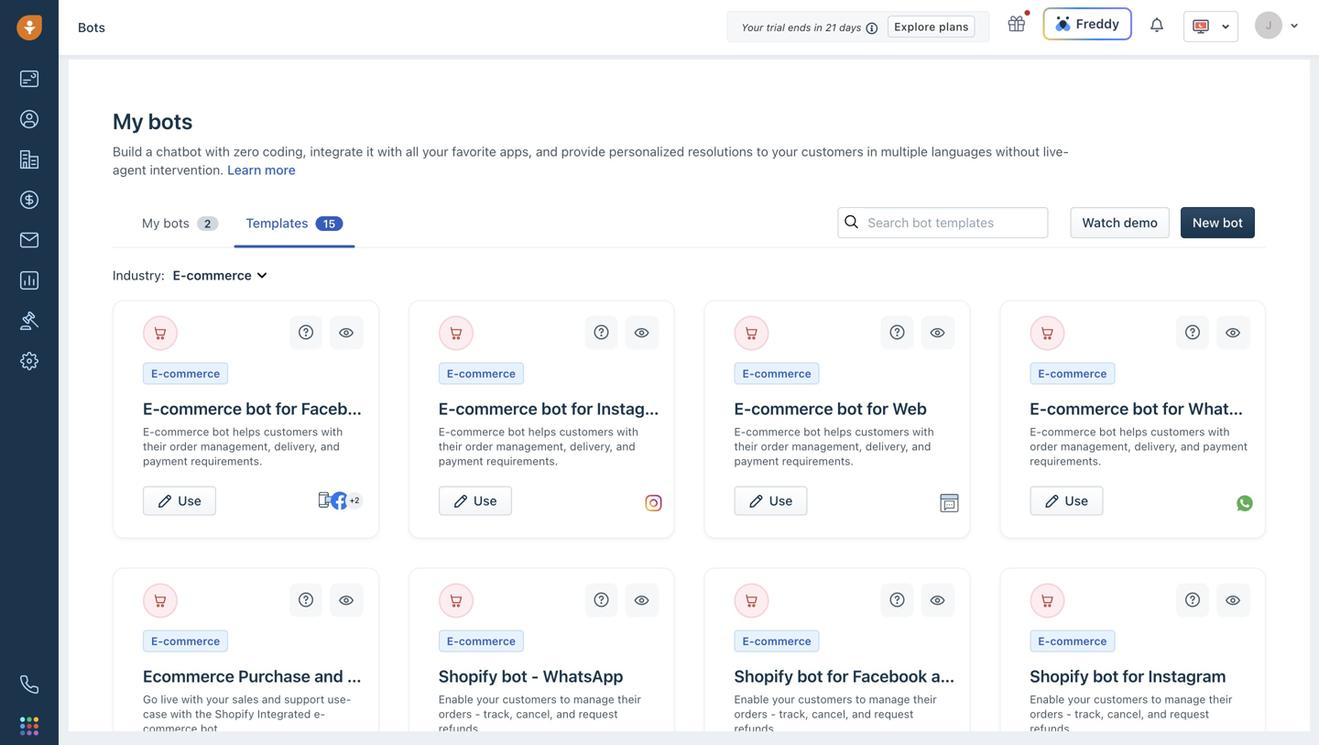 Task type: describe. For each thing, give the bounding box(es) containing it.
freddy
[[1077, 16, 1120, 31]]

in
[[814, 22, 823, 33]]

your trial ends in 21 days
[[742, 22, 862, 33]]

explore
[[895, 20, 936, 33]]

phone element
[[11, 666, 48, 703]]

plans
[[939, 20, 969, 33]]

bell regular image
[[1151, 16, 1166, 33]]

freddy button
[[1044, 7, 1133, 40]]

phone image
[[20, 675, 38, 694]]

your
[[742, 22, 764, 33]]

bots
[[78, 20, 105, 35]]

ends
[[788, 22, 811, 33]]



Task type: locate. For each thing, give the bounding box(es) containing it.
explore plans
[[895, 20, 969, 33]]

ic_arrow_down image
[[1290, 20, 1299, 31]]

properties image
[[20, 312, 38, 330]]

21
[[826, 22, 837, 33]]

freshworks switcher image
[[20, 717, 38, 735]]

missing translation "unavailable" for locale "en-us" image
[[1192, 17, 1211, 36]]

ic_info_icon image
[[866, 21, 879, 36]]

ic_arrow_down image
[[1222, 20, 1231, 33]]

trial
[[767, 22, 785, 33]]

explore plans button
[[888, 16, 976, 38]]

days
[[840, 22, 862, 33]]



Task type: vqa. For each thing, say whether or not it's contained in the screenshot.
in
yes



